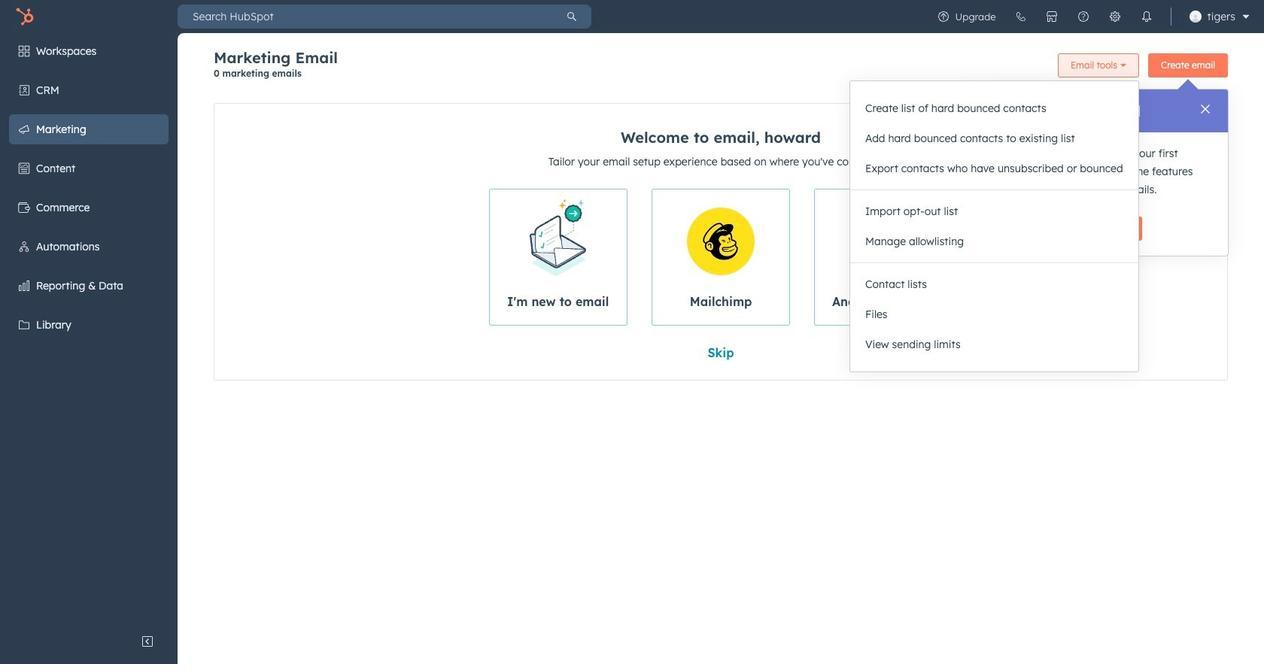Task type: vqa. For each thing, say whether or not it's contained in the screenshot.
Service to the left
no



Task type: describe. For each thing, give the bounding box(es) containing it.
settings image
[[1109, 11, 1121, 23]]

howard n/a image
[[1190, 11, 1202, 23]]

0 horizontal spatial menu
[[0, 33, 178, 627]]

Search HubSpot search field
[[178, 5, 553, 29]]

1 horizontal spatial menu
[[928, 0, 1256, 33]]

close image
[[1201, 105, 1211, 114]]



Task type: locate. For each thing, give the bounding box(es) containing it.
menu
[[928, 0, 1256, 33], [0, 33, 178, 627]]

marketplaces image
[[1046, 11, 1058, 23]]

banner
[[214, 48, 1229, 88]]

notifications image
[[1141, 11, 1153, 23]]

help image
[[1078, 11, 1090, 23]]

None checkbox
[[489, 189, 628, 326], [652, 189, 791, 326], [815, 189, 953, 326], [489, 189, 628, 326], [652, 189, 791, 326], [815, 189, 953, 326]]



